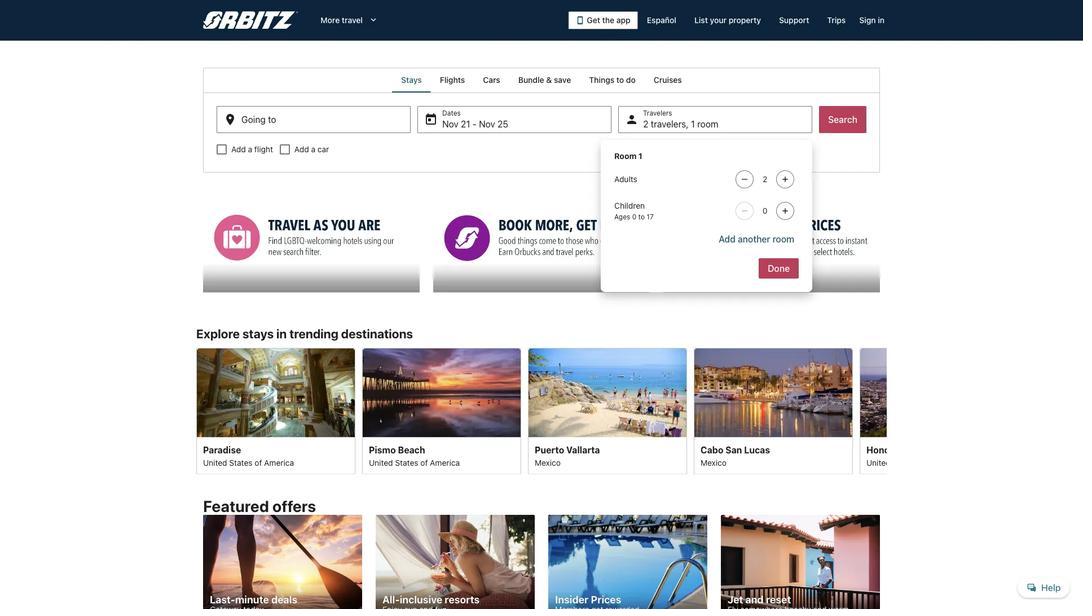 Task type: describe. For each thing, give the bounding box(es) containing it.
download the app button image
[[576, 16, 585, 25]]

things to do link
[[580, 68, 645, 93]]

cruises link
[[645, 68, 691, 93]]

search button
[[819, 106, 867, 133]]

get the app link
[[568, 11, 638, 29]]

trending
[[289, 326, 339, 341]]

america inside pismo beach united states of america
[[430, 458, 460, 467]]

get the app
[[587, 16, 631, 25]]

nov 21 - nov 25
[[442, 119, 508, 129]]

minute
[[235, 594, 269, 606]]

america for paradise
[[264, 458, 294, 467]]

puerto vallarta showing a beach, general coastal views and kayaking or canoeing image
[[528, 348, 687, 437]]

tab list inside featured offers main content
[[203, 68, 880, 93]]

to inside "link"
[[617, 75, 624, 85]]

room inside dropdown button
[[697, 119, 719, 129]]

insider
[[555, 594, 589, 606]]

flight
[[254, 145, 273, 154]]

children
[[614, 201, 645, 210]]

a for car
[[311, 145, 315, 154]]

25
[[498, 119, 508, 129]]

search
[[828, 114, 858, 125]]

offers
[[272, 497, 316, 515]]

explore
[[196, 326, 240, 341]]

insider prices
[[555, 594, 621, 606]]

increase the number of children in room 1 image
[[779, 206, 792, 216]]

room inside "button"
[[773, 234, 794, 245]]

marina cabo san lucas which includes a marina, a coastal town and night scenes image
[[694, 348, 853, 437]]

stays
[[401, 75, 422, 85]]

honolulu
[[867, 444, 906, 455]]

mexico inside cabo san lucas mexico
[[701, 458, 727, 467]]

show previous card image
[[190, 404, 203, 418]]

add another room
[[719, 234, 794, 245]]

1 vertical spatial 1
[[639, 151, 643, 161]]

español
[[647, 16, 676, 25]]

more
[[321, 16, 340, 25]]

save
[[554, 75, 571, 85]]

list your property
[[694, 16, 761, 25]]

stays
[[243, 326, 274, 341]]

in inside featured offers main content
[[276, 326, 287, 341]]

puerto
[[535, 444, 564, 455]]

more travel
[[321, 16, 363, 25]]

bundle & save
[[518, 75, 571, 85]]

add a car
[[294, 145, 329, 154]]

nov 21 - nov 25 button
[[418, 106, 612, 133]]

add for add another room
[[719, 234, 736, 245]]

list
[[694, 16, 708, 25]]

2 travelers, 1 room button
[[618, 106, 812, 133]]

featured offers main content
[[0, 68, 1083, 609]]

room
[[614, 151, 637, 161]]

sign in button
[[855, 10, 889, 30]]

explore stays in trending destinations
[[196, 326, 413, 341]]

of for paradise
[[255, 458, 262, 467]]

all-
[[383, 594, 400, 606]]

list your property link
[[685, 10, 770, 30]]

increase the number of adults in room 1 image
[[779, 175, 792, 184]]

vallarta
[[566, 444, 600, 455]]

another
[[738, 234, 770, 245]]

done button
[[759, 258, 799, 279]]

decrease the number of children in room 1 image
[[738, 206, 752, 216]]

of for honolulu
[[918, 458, 925, 467]]

deals
[[271, 594, 297, 606]]

pismo beach featuring a sunset, views and tropical scenes image
[[362, 348, 521, 437]]

lucas
[[744, 444, 770, 455]]

&
[[546, 75, 552, 85]]

last-
[[210, 594, 235, 606]]

jet
[[728, 594, 743, 606]]

featured offers region
[[196, 490, 887, 609]]

get
[[587, 16, 600, 25]]

prices
[[591, 594, 621, 606]]

bundle & save link
[[509, 68, 580, 93]]

honolulu united states of america
[[867, 444, 957, 467]]

beach
[[398, 444, 425, 455]]

in inside dropdown button
[[878, 16, 885, 25]]

more travel button
[[312, 10, 388, 30]]

all-inclusive resorts
[[383, 594, 480, 606]]

travel
[[342, 16, 363, 25]]

-
[[473, 119, 477, 129]]

add a flight
[[231, 145, 273, 154]]

jet and reset
[[728, 594, 791, 606]]

adults
[[614, 175, 637, 184]]

featured
[[203, 497, 269, 515]]

2 travelers, 1 room
[[643, 119, 719, 129]]

cars link
[[474, 68, 509, 93]]

cars
[[483, 75, 500, 85]]

a for flight
[[248, 145, 252, 154]]

united inside pismo beach united states of america
[[369, 458, 393, 467]]

reset
[[766, 594, 791, 606]]

featured offers
[[203, 497, 316, 515]]

children ages 0 to 17
[[614, 201, 654, 221]]

las vegas featuring interior views image
[[196, 348, 355, 437]]



Task type: locate. For each thing, give the bounding box(es) containing it.
show next card image
[[880, 404, 894, 418]]

states down honolulu
[[893, 458, 916, 467]]

room right travelers,
[[697, 119, 719, 129]]

mexico inside puerto vallarta mexico
[[535, 458, 561, 467]]

do
[[626, 75, 636, 85]]

0 vertical spatial room
[[697, 119, 719, 129]]

trips link
[[818, 10, 855, 30]]

add left another
[[719, 234, 736, 245]]

0 horizontal spatial united
[[203, 458, 227, 467]]

last-minute deals
[[210, 594, 297, 606]]

1 america from the left
[[264, 458, 294, 467]]

0 horizontal spatial mexico
[[535, 458, 561, 467]]

america for honolulu
[[928, 458, 957, 467]]

español button
[[638, 10, 685, 30]]

cabo san lucas mexico
[[701, 444, 770, 467]]

to
[[617, 75, 624, 85], [638, 213, 645, 221]]

states
[[229, 458, 253, 467], [395, 458, 418, 467], [893, 458, 916, 467]]

add another room button
[[714, 229, 799, 249]]

destinations
[[341, 326, 413, 341]]

add left car
[[294, 145, 309, 154]]

pismo
[[369, 444, 396, 455]]

trips
[[827, 16, 846, 25]]

property
[[729, 16, 761, 25]]

1 horizontal spatial states
[[395, 458, 418, 467]]

0 horizontal spatial room
[[697, 119, 719, 129]]

resorts
[[445, 594, 480, 606]]

of inside paradise united states of america
[[255, 458, 262, 467]]

1 horizontal spatial of
[[421, 458, 428, 467]]

ages
[[614, 213, 630, 221]]

tab list containing stays
[[203, 68, 880, 93]]

1 states from the left
[[229, 458, 253, 467]]

3 states from the left
[[893, 458, 916, 467]]

to right the 0
[[638, 213, 645, 221]]

pismo beach united states of america
[[369, 444, 460, 467]]

0 horizontal spatial nov
[[442, 119, 459, 129]]

cruises
[[654, 75, 682, 85]]

of inside honolulu united states of america
[[918, 458, 925, 467]]

2 states from the left
[[395, 458, 418, 467]]

1 horizontal spatial united
[[369, 458, 393, 467]]

mexico
[[535, 458, 561, 467], [701, 458, 727, 467]]

paradise
[[203, 444, 241, 455]]

1 horizontal spatial 1
[[691, 119, 695, 129]]

1 of from the left
[[255, 458, 262, 467]]

united down honolulu
[[867, 458, 891, 467]]

united down pismo
[[369, 458, 393, 467]]

1 horizontal spatial nov
[[479, 119, 495, 129]]

0 horizontal spatial 1
[[639, 151, 643, 161]]

add for add a flight
[[231, 145, 246, 154]]

1 mexico from the left
[[535, 458, 561, 467]]

room down increase the number of children in room 1 image
[[773, 234, 794, 245]]

paradise united states of america
[[203, 444, 294, 467]]

and
[[746, 594, 764, 606]]

cabo
[[701, 444, 723, 455]]

1 horizontal spatial in
[[878, 16, 885, 25]]

states inside honolulu united states of america
[[893, 458, 916, 467]]

states for paradise
[[229, 458, 253, 467]]

1 horizontal spatial america
[[430, 458, 460, 467]]

united down "paradise"
[[203, 458, 227, 467]]

2 united from the left
[[369, 458, 393, 467]]

0 horizontal spatial to
[[617, 75, 624, 85]]

travelers,
[[651, 119, 689, 129]]

1 vertical spatial in
[[276, 326, 287, 341]]

in right stays
[[276, 326, 287, 341]]

things
[[589, 75, 614, 85]]

add
[[231, 145, 246, 154], [294, 145, 309, 154], [719, 234, 736, 245]]

1 horizontal spatial a
[[311, 145, 315, 154]]

support
[[779, 16, 809, 25]]

0 horizontal spatial states
[[229, 458, 253, 467]]

room
[[697, 119, 719, 129], [773, 234, 794, 245]]

add inside "button"
[[719, 234, 736, 245]]

3 of from the left
[[918, 458, 925, 467]]

2 america from the left
[[430, 458, 460, 467]]

america inside honolulu united states of america
[[928, 458, 957, 467]]

3 america from the left
[[928, 458, 957, 467]]

sign in
[[859, 16, 885, 25]]

0 horizontal spatial a
[[248, 145, 252, 154]]

your
[[710, 16, 727, 25]]

app
[[617, 16, 631, 25]]

1 horizontal spatial room
[[773, 234, 794, 245]]

in right 'sign'
[[878, 16, 885, 25]]

the
[[602, 16, 614, 25]]

2
[[643, 119, 648, 129]]

0 vertical spatial 1
[[691, 119, 695, 129]]

2 of from the left
[[421, 458, 428, 467]]

1 vertical spatial room
[[773, 234, 794, 245]]

support link
[[770, 10, 818, 30]]

1 horizontal spatial mexico
[[701, 458, 727, 467]]

states down "paradise"
[[229, 458, 253, 467]]

mexico down cabo
[[701, 458, 727, 467]]

1 right travelers,
[[691, 119, 695, 129]]

nov right -
[[479, 119, 495, 129]]

states inside pismo beach united states of america
[[395, 458, 418, 467]]

puerto vallarta mexico
[[535, 444, 600, 467]]

1 horizontal spatial add
[[294, 145, 309, 154]]

0 vertical spatial to
[[617, 75, 624, 85]]

flights link
[[431, 68, 474, 93]]

1 inside dropdown button
[[691, 119, 695, 129]]

to left do
[[617, 75, 624, 85]]

bundle
[[518, 75, 544, 85]]

1 horizontal spatial to
[[638, 213, 645, 221]]

united inside paradise united states of america
[[203, 458, 227, 467]]

0 horizontal spatial add
[[231, 145, 246, 154]]

0 horizontal spatial of
[[255, 458, 262, 467]]

states down beach
[[395, 458, 418, 467]]

decrease the number of adults in room 1 image
[[738, 175, 752, 184]]

17
[[647, 213, 654, 221]]

states for honolulu
[[893, 458, 916, 467]]

of inside pismo beach united states of america
[[421, 458, 428, 467]]

1 a from the left
[[248, 145, 252, 154]]

united for honolulu
[[867, 458, 891, 467]]

2 horizontal spatial united
[[867, 458, 891, 467]]

sign
[[859, 16, 876, 25]]

nov left 21
[[442, 119, 459, 129]]

3 united from the left
[[867, 458, 891, 467]]

0 vertical spatial in
[[878, 16, 885, 25]]

add left the flight
[[231, 145, 246, 154]]

2 nov from the left
[[479, 119, 495, 129]]

1
[[691, 119, 695, 129], [639, 151, 643, 161]]

to inside children ages 0 to 17
[[638, 213, 645, 221]]

0 horizontal spatial america
[[264, 458, 294, 467]]

0 horizontal spatial in
[[276, 326, 287, 341]]

flights
[[440, 75, 465, 85]]

car
[[318, 145, 329, 154]]

united
[[203, 458, 227, 467], [369, 458, 393, 467], [867, 458, 891, 467]]

1 right room
[[639, 151, 643, 161]]

2 horizontal spatial states
[[893, 458, 916, 467]]

room 1
[[614, 151, 643, 161]]

of
[[255, 458, 262, 467], [421, 458, 428, 467], [918, 458, 925, 467]]

stays link
[[392, 68, 431, 93]]

a left the flight
[[248, 145, 252, 154]]

united inside honolulu united states of america
[[867, 458, 891, 467]]

tab list
[[203, 68, 880, 93]]

2 a from the left
[[311, 145, 315, 154]]

1 united from the left
[[203, 458, 227, 467]]

orbitz logo image
[[203, 11, 298, 29]]

add for add a car
[[294, 145, 309, 154]]

america
[[264, 458, 294, 467], [430, 458, 460, 467], [928, 458, 957, 467]]

things to do
[[589, 75, 636, 85]]

2 mexico from the left
[[701, 458, 727, 467]]

1 vertical spatial to
[[638, 213, 645, 221]]

1 nov from the left
[[442, 119, 459, 129]]

makiki - lower punchbowl - tantalus showing landscape views, a sunset and a city image
[[860, 348, 1019, 437]]

0
[[632, 213, 637, 221]]

2 horizontal spatial of
[[918, 458, 925, 467]]

a left car
[[311, 145, 315, 154]]

inclusive
[[400, 594, 442, 606]]

united for paradise
[[203, 458, 227, 467]]

2 horizontal spatial america
[[928, 458, 957, 467]]

2 horizontal spatial add
[[719, 234, 736, 245]]

america inside paradise united states of america
[[264, 458, 294, 467]]

done
[[768, 263, 790, 274]]

mexico down 'puerto'
[[535, 458, 561, 467]]

states inside paradise united states of america
[[229, 458, 253, 467]]

san
[[726, 444, 742, 455]]



Task type: vqa. For each thing, say whether or not it's contained in the screenshot.
Airport
no



